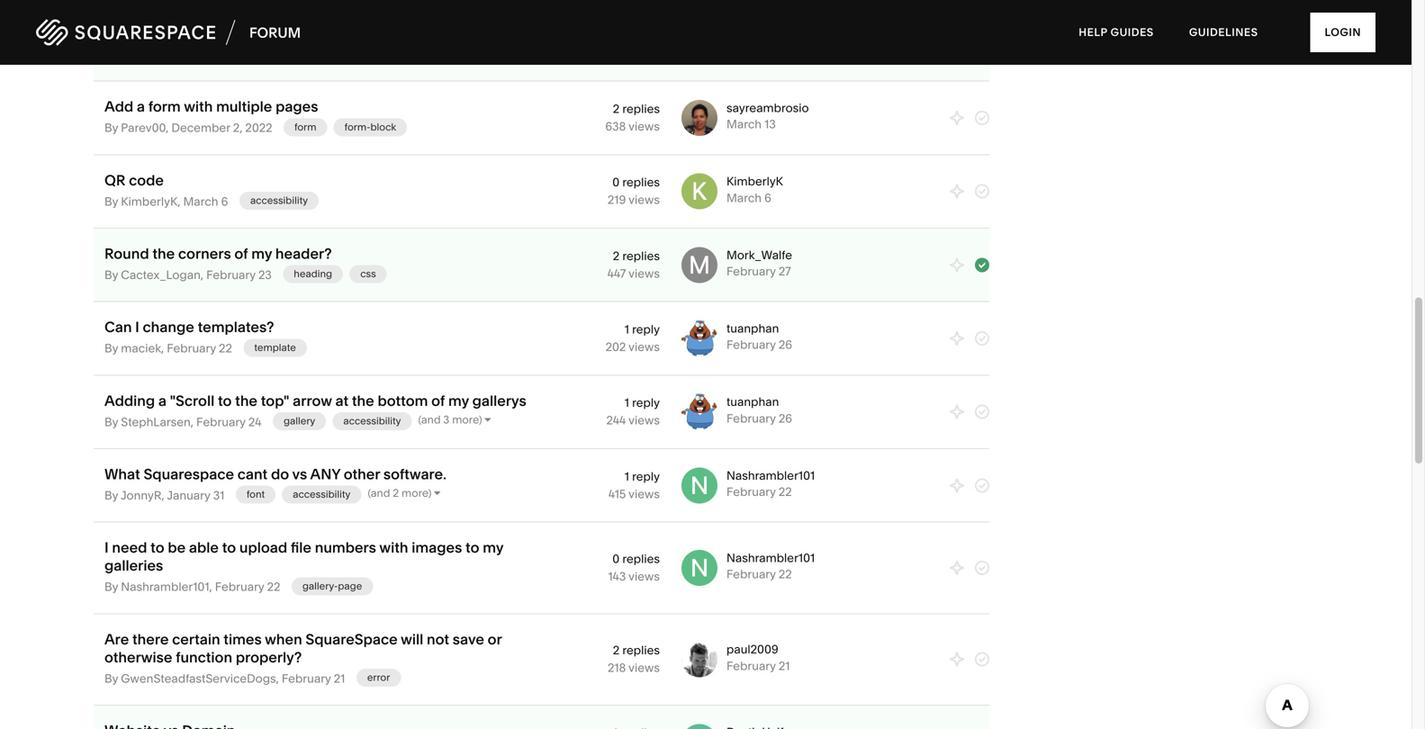 Task type: vqa. For each thing, say whether or not it's contained in the screenshot.
THE BY inside the the How to reorder the 'archive block' make the 'archive block' size bigger November 29 by Kristjanloek
no



Task type: describe. For each thing, give the bounding box(es) containing it.
customer?
[[351, 24, 424, 42]]

maciek
[[121, 341, 161, 356]]

218
[[608, 661, 626, 676]]

to left be
[[151, 539, 164, 557]]

views for what squarespace cant do vs any other software.
[[629, 487, 660, 501]]

a right 'cancel'
[[216, 24, 225, 42]]

gwensteadfastservicedogs
[[121, 672, 276, 686]]

other
[[344, 466, 380, 483]]

january
[[167, 489, 210, 503]]

0 vertical spatial accessibility
[[250, 194, 308, 207]]

to right able
[[222, 539, 236, 557]]

february right tuanphan icon
[[727, 338, 776, 352]]

how
[[104, 24, 135, 42]]

caret down image for what squarespace cant do vs any other software.
[[434, 488, 440, 499]]

2 for squarespace
[[613, 644, 620, 658]]

22 right nashrambler101 icon
[[779, 485, 792, 499]]

when
[[265, 631, 302, 648]]

solved image
[[975, 258, 990, 272]]

march for qr code
[[727, 191, 762, 205]]

jonnyr link
[[121, 489, 162, 503]]

form-
[[345, 121, 371, 133]]

heading link
[[283, 265, 343, 283]]

0 horizontal spatial my
[[251, 245, 272, 263]]

31
[[213, 489, 225, 503]]

219
[[608, 193, 626, 207]]

0 horizontal spatial kimberlyk
[[121, 194, 178, 209]]

13
[[765, 117, 776, 132]]

2022
[[245, 121, 272, 135]]

1 horizontal spatial the
[[235, 392, 258, 410]]

by for are there certain times when squarespace will not save or otherwise function properly?
[[104, 672, 118, 686]]

a right 'for'
[[339, 24, 347, 42]]

gallery-page link
[[292, 578, 373, 596]]

what squarespace cant do vs any other software. link
[[104, 466, 447, 483]]

css
[[360, 268, 376, 280]]

corners
[[178, 245, 231, 263]]

qr code
[[104, 171, 164, 189]]

27
[[779, 264, 791, 279]]

march up corners
[[183, 194, 218, 209]]

cactex_logan link
[[121, 268, 201, 282]]

gallery-
[[302, 580, 338, 592]]

1 reply 244 views
[[606, 396, 660, 428]]

squarespace forum image
[[36, 17, 301, 48]]

1 horizontal spatial my
[[448, 392, 469, 410]]

guidelines link
[[1173, 9, 1275, 56]]

march 6 link
[[727, 191, 772, 205]]

upload
[[239, 539, 287, 557]]

template
[[254, 342, 296, 354]]

stephlarsen
[[121, 415, 191, 429]]

font
[[247, 489, 265, 501]]

, up corners
[[178, 194, 180, 209]]

0 horizontal spatial 6
[[221, 194, 228, 209]]

0 vertical spatial kimberlyk
[[727, 174, 783, 189]]

add a form with multiple pages link
[[104, 98, 318, 115]]

26 for adding a "scroll to the top" arrow at the bottom of my gallerys
[[779, 411, 793, 426]]

accessibility link for arrow
[[333, 412, 412, 430]]

can i change templates? link
[[104, 319, 274, 336]]

views for can i change templates?
[[629, 340, 660, 354]]

accessibility for other
[[293, 489, 351, 501]]

replies for i need to be able to upload file numbers with images to my galleries
[[623, 552, 660, 566]]

(and for at
[[418, 413, 441, 426]]

templates?
[[198, 319, 274, 336]]

jonnyr
[[121, 489, 162, 503]]

tuanphan for can i change templates?
[[727, 322, 779, 336]]

0 vertical spatial accessibility link
[[240, 192, 319, 210]]

reply for software.
[[632, 470, 660, 484]]

otherwise
[[104, 649, 172, 666]]

2 down software. on the left of the page
[[393, 487, 399, 500]]

mork_walfe february 27
[[727, 248, 792, 279]]

nashrambler101 february 22 for i need to be able to upload file numbers with images to my galleries
[[727, 551, 815, 582]]

adding a "scroll to the top" arrow at the bottom of my gallerys
[[104, 392, 527, 410]]

numbers
[[315, 539, 376, 557]]

how do i cancel a subscription for a customer? link
[[104, 24, 424, 42]]

march for add a form with multiple pages
[[727, 117, 762, 132]]

header?
[[275, 245, 332, 263]]

tuanphan link for adding a "scroll to the top" arrow at the bottom of my gallerys
[[727, 395, 779, 409]]

maciek link
[[121, 341, 161, 356]]

guides
[[1111, 26, 1154, 39]]

0 replies 143 views
[[608, 552, 660, 584]]

2 for header?
[[613, 249, 620, 263]]

0 horizontal spatial 21
[[334, 672, 345, 686]]

round
[[104, 245, 149, 263]]

0 vertical spatial of
[[235, 245, 248, 263]]

error
[[367, 672, 390, 684]]

page
[[338, 580, 362, 592]]

0 horizontal spatial the
[[153, 245, 175, 263]]

nashrambler101 image
[[682, 550, 718, 586]]

tuanphan image
[[682, 394, 718, 430]]

file
[[291, 539, 312, 557]]

by parev00 , december 2, 2022
[[104, 121, 272, 135]]

february 26 link for adding a "scroll to the top" arrow at the bottom of my gallerys
[[727, 411, 793, 426]]

by nashrambler101 , february 22
[[104, 580, 280, 595]]

accessibility for arrow
[[343, 415, 401, 427]]

february right nashrambler101 image
[[727, 568, 776, 582]]

reply inside the 1 reply 202 views
[[632, 322, 660, 337]]

0 horizontal spatial do
[[138, 24, 157, 42]]

february 27 link
[[727, 264, 791, 279]]

can
[[104, 319, 132, 336]]

by for what squarespace cant do vs any other software.
[[104, 489, 118, 503]]

a up parev00 link
[[137, 98, 145, 115]]

by for add a form with multiple pages
[[104, 121, 118, 135]]

to right "scroll
[[218, 392, 232, 410]]

by for can i change templates?
[[104, 341, 118, 356]]

software.
[[384, 466, 447, 483]]

, for cant
[[162, 489, 164, 503]]

there
[[132, 631, 169, 648]]

multiple
[[216, 98, 272, 115]]

february 22 link for what squarespace cant do vs any other software.
[[727, 485, 792, 499]]

2 replies 447 views
[[608, 249, 660, 281]]

1 horizontal spatial kimberlyk link
[[727, 174, 783, 189]]

by for adding a "scroll to the top" arrow at the bottom of my gallerys
[[104, 415, 118, 429]]

my inside the i need to be able to upload file numbers with images to my galleries
[[483, 539, 504, 557]]

2 vertical spatial nashrambler101 link
[[121, 580, 209, 595]]

2 horizontal spatial i
[[160, 24, 164, 42]]

february 26 link for can i change templates?
[[727, 338, 793, 352]]

1 inside the 1 reply 202 views
[[625, 322, 629, 337]]

css link
[[350, 265, 387, 283]]

code
[[129, 171, 164, 189]]

paul2009 february 21
[[727, 643, 790, 674]]

what
[[104, 466, 140, 483]]

2 replies 218 views
[[608, 644, 660, 676]]

638
[[605, 119, 626, 134]]

, for to
[[209, 580, 212, 595]]

views for round the corners of my header?
[[629, 266, 660, 281]]

february right tuanphan image
[[727, 411, 776, 426]]

are there certain times when squarespace will not save or otherwise function properly?
[[104, 631, 502, 666]]

by for i need to be able to upload file numbers with images to my galleries
[[104, 580, 118, 595]]

2,
[[233, 121, 243, 135]]

february right nashrambler101 icon
[[727, 485, 776, 499]]

2 horizontal spatial the
[[352, 392, 374, 410]]

mork_walfe link
[[727, 248, 792, 262]]

by maciek , february 22
[[104, 341, 232, 356]]

function
[[176, 649, 232, 666]]

a up stephlarsen link
[[158, 392, 167, 410]]

gallery link
[[273, 412, 326, 430]]

to right the images
[[466, 539, 480, 557]]

replies for add a form with multiple pages
[[623, 102, 660, 116]]

26 for can i change templates?
[[779, 338, 793, 352]]

1 vertical spatial kimberlyk link
[[121, 194, 178, 209]]

paul2009
[[727, 643, 779, 657]]

2 replies 638 views
[[605, 102, 660, 134]]

1 reply 415 views
[[609, 470, 660, 501]]

at
[[335, 392, 349, 410]]

202
[[606, 340, 626, 354]]

0 for qr code
[[613, 175, 620, 190]]



Task type: locate. For each thing, give the bounding box(es) containing it.
nashrambler101 february 22 for what squarespace cant do vs any other software.
[[727, 469, 815, 499]]

0 horizontal spatial (and
[[368, 487, 390, 500]]

replies inside 0 replies 219 views
[[623, 175, 660, 190]]

replies inside 0 replies 143 views
[[623, 552, 660, 566]]

6 by from the top
[[104, 489, 118, 503]]

cancel
[[167, 24, 213, 42]]

accessibility link down at
[[333, 412, 412, 430]]

qr
[[104, 171, 126, 189]]

of right corners
[[235, 245, 248, 263]]

1 vertical spatial tuanphan link
[[727, 395, 779, 409]]

1 views from the top
[[629, 119, 660, 134]]

22 down templates? on the top of page
[[219, 341, 232, 356]]

nashrambler101 february 22 right nashrambler101 image
[[727, 551, 815, 582]]

able
[[189, 539, 219, 557]]

7 by from the top
[[104, 580, 118, 595]]

1 up 415
[[625, 470, 629, 484]]

0 vertical spatial tuanphan february 26
[[727, 322, 793, 352]]

3 replies from the top
[[623, 249, 660, 263]]

, for "scroll
[[191, 415, 194, 429]]

, for certain
[[276, 672, 279, 686]]

1 vertical spatial do
[[271, 466, 289, 483]]

2 vertical spatial 1
[[625, 470, 629, 484]]

are
[[104, 631, 129, 648]]

parev00
[[121, 121, 166, 135]]

of up the 3
[[432, 392, 445, 410]]

i right can on the top of page
[[135, 319, 139, 336]]

1 vertical spatial my
[[448, 392, 469, 410]]

nashrambler101 link for what squarespace cant do vs any other software.
[[727, 469, 815, 483]]

1 nashrambler101 february 22 from the top
[[727, 469, 815, 499]]

gallery-page
[[302, 580, 362, 592]]

0 vertical spatial i
[[160, 24, 164, 42]]

sayreambrosio link
[[727, 101, 809, 115]]

change
[[143, 319, 194, 336]]

4 views from the top
[[629, 340, 660, 354]]

1 february 26 link from the top
[[727, 338, 793, 352]]

form-block
[[345, 121, 396, 133]]

1 up 202
[[625, 322, 629, 337]]

, down change
[[161, 341, 164, 356]]

replies inside 2 replies 447 views
[[623, 249, 660, 263]]

2 february 22 link from the top
[[727, 568, 792, 582]]

views right 415
[[629, 487, 660, 501]]

tuanphan february 26
[[727, 322, 793, 352], [727, 395, 793, 426]]

, down corners
[[201, 268, 204, 282]]

, down "scroll
[[191, 415, 194, 429]]

february 26 link
[[727, 338, 793, 352], [727, 411, 793, 426]]

tuanphan link
[[727, 322, 779, 336], [727, 395, 779, 409]]

2 inside 2 replies 218 views
[[613, 644, 620, 658]]

replies inside 2 replies 218 views
[[623, 644, 660, 658]]

round the corners of my header? link
[[104, 245, 332, 263]]

0 vertical spatial february 26 link
[[727, 338, 793, 352]]

tuanphan for adding a "scroll to the top" arrow at the bottom of my gallerys
[[727, 395, 779, 409]]

replies
[[623, 102, 660, 116], [623, 175, 660, 190], [623, 249, 660, 263], [623, 552, 660, 566], [623, 644, 660, 658]]

replies inside 2 replies 638 views
[[623, 102, 660, 116]]

add a form with multiple pages
[[104, 98, 318, 115]]

views right 143
[[629, 570, 660, 584]]

1 horizontal spatial do
[[271, 466, 289, 483]]

nashrambler101 link down galleries
[[121, 580, 209, 595]]

, down able
[[209, 580, 212, 595]]

nashrambler101 right nashrambler101 image
[[727, 551, 815, 566]]

0 vertical spatial (and
[[418, 413, 441, 426]]

february 26 link right tuanphan image
[[727, 411, 793, 426]]

, left january
[[162, 489, 164, 503]]

by down can on the top of page
[[104, 341, 118, 356]]

nashrambler101 down galleries
[[121, 580, 209, 595]]

2 1 from the top
[[625, 396, 629, 410]]

2 vertical spatial nashrambler101
[[121, 580, 209, 595]]

login
[[1325, 26, 1362, 39]]

block
[[371, 121, 396, 133]]

6 up round the corners of my header? link
[[221, 194, 228, 209]]

tuanphan february 26 right tuanphan image
[[727, 395, 793, 426]]

replies up 218
[[623, 644, 660, 658]]

1 tuanphan link from the top
[[727, 322, 779, 336]]

2 inside 2 replies 638 views
[[613, 102, 620, 116]]

i inside the i need to be able to upload file numbers with images to my galleries
[[104, 539, 109, 557]]

2 vertical spatial accessibility
[[293, 489, 351, 501]]

0 vertical spatial nashrambler101
[[727, 469, 815, 483]]

march right kimberlyk image
[[727, 191, 762, 205]]

the up cactex_logan
[[153, 245, 175, 263]]

, left december
[[166, 121, 169, 135]]

23
[[258, 268, 272, 282]]

nashrambler101 link for i need to be able to upload file numbers with images to my galleries
[[727, 551, 815, 566]]

3 1 from the top
[[625, 470, 629, 484]]

kimberlyk link up "march 6" link
[[727, 174, 783, 189]]

8 views from the top
[[629, 661, 660, 676]]

0 inside 0 replies 143 views
[[613, 552, 620, 566]]

1 vertical spatial accessibility link
[[333, 412, 412, 430]]

by down round
[[104, 268, 118, 282]]

accessibility up header?
[[250, 194, 308, 207]]

caret down image for adding a "scroll to the top" arrow at the bottom of my gallerys
[[485, 414, 491, 425]]

accessibility down at
[[343, 415, 401, 427]]

2 vertical spatial accessibility link
[[282, 486, 361, 504]]

1 vertical spatial tuanphan february 26
[[727, 395, 793, 426]]

2 views from the top
[[629, 193, 660, 207]]

reply left tuanphan image
[[632, 396, 660, 410]]

1 vertical spatial reply
[[632, 396, 660, 410]]

2 replies from the top
[[623, 175, 660, 190]]

nashrambler101 february 22 right nashrambler101 icon
[[727, 469, 815, 499]]

views inside 2 replies 218 views
[[629, 661, 660, 676]]

1 for software.
[[625, 470, 629, 484]]

1
[[625, 322, 629, 337], [625, 396, 629, 410], [625, 470, 629, 484]]

qr code link
[[104, 171, 164, 189]]

form down pages
[[295, 121, 317, 133]]

0 vertical spatial tuanphan
[[727, 322, 779, 336]]

kimberlyk
[[727, 174, 783, 189], [121, 194, 178, 209]]

more) for adding a "scroll to the top" arrow at the bottom of my gallerys
[[452, 413, 482, 426]]

by down add
[[104, 121, 118, 135]]

0 horizontal spatial more)
[[402, 487, 432, 500]]

views inside 2 replies 638 views
[[629, 119, 660, 134]]

0 vertical spatial do
[[138, 24, 157, 42]]

0 vertical spatial reply
[[632, 322, 660, 337]]

1 vertical spatial nashrambler101 link
[[727, 551, 815, 566]]

by down galleries
[[104, 580, 118, 595]]

0 vertical spatial with
[[184, 98, 213, 115]]

font link
[[236, 486, 276, 504]]

february 22 link for i need to be able to upload file numbers with images to my galleries
[[727, 568, 792, 582]]

1 horizontal spatial form
[[295, 121, 317, 133]]

heading
[[294, 268, 332, 280]]

1 up 244
[[625, 396, 629, 410]]

gallerys
[[472, 392, 527, 410]]

stephlarsen link
[[121, 415, 191, 429]]

2
[[613, 102, 620, 116], [613, 249, 620, 263], [393, 487, 399, 500], [613, 644, 620, 658]]

february down upload
[[215, 580, 264, 595]]

tuanphan
[[727, 322, 779, 336], [727, 395, 779, 409]]

march left 13
[[727, 117, 762, 132]]

0 up 219
[[613, 175, 620, 190]]

1 reply 202 views
[[606, 322, 660, 354]]

nashrambler101 for i need to be able to upload file numbers with images to my galleries
[[727, 551, 815, 566]]

0 vertical spatial 26
[[779, 338, 793, 352]]

how do i cancel a subscription for a customer?
[[104, 24, 424, 42]]

1 vertical spatial accessibility
[[343, 415, 401, 427]]

1 0 from the top
[[613, 175, 620, 190]]

my
[[251, 245, 272, 263], [448, 392, 469, 410], [483, 539, 504, 557]]

3 views from the top
[[629, 266, 660, 281]]

views for add a form with multiple pages
[[629, 119, 660, 134]]

subscription
[[228, 24, 314, 42]]

"scroll
[[170, 392, 215, 410]]

kimberlyk march 6
[[727, 174, 783, 205]]

march 13 link
[[727, 117, 776, 132]]

, for form
[[166, 121, 169, 135]]

2 tuanphan link from the top
[[727, 395, 779, 409]]

1 vertical spatial caret down image
[[434, 488, 440, 499]]

1 for at
[[625, 396, 629, 410]]

0 horizontal spatial caret down image
[[434, 488, 440, 499]]

february down paul2009 link
[[727, 659, 776, 674]]

1 vertical spatial february 26 link
[[727, 411, 793, 426]]

21 inside the paul2009 february 21
[[779, 659, 790, 674]]

views right 219
[[629, 193, 660, 207]]

any
[[310, 466, 340, 483]]

tuanphan link right tuanphan icon
[[727, 322, 779, 336]]

tuanphan february 26 for can i change templates?
[[727, 322, 793, 352]]

1 horizontal spatial 21
[[779, 659, 790, 674]]

2 0 from the top
[[613, 552, 620, 566]]

i left 'cancel'
[[160, 24, 164, 42]]

21
[[779, 659, 790, 674], [334, 672, 345, 686]]

what squarespace cant do vs any other software.
[[104, 466, 447, 483]]

1 reply from the top
[[632, 322, 660, 337]]

by down what
[[104, 489, 118, 503]]

february down "are there certain times when squarespace will not save or otherwise function properly?" link
[[282, 672, 331, 686]]

to
[[218, 392, 232, 410], [151, 539, 164, 557], [222, 539, 236, 557], [466, 539, 480, 557]]

nashrambler101 for what squarespace cant do vs any other software.
[[727, 469, 815, 483]]

help guides link
[[1063, 9, 1170, 56]]

with up december
[[184, 98, 213, 115]]

1 february 22 link from the top
[[727, 485, 792, 499]]

accessibility link for other
[[282, 486, 361, 504]]

guidelines
[[1189, 26, 1258, 39]]

0 vertical spatial nashrambler101 february 22
[[727, 469, 815, 499]]

views right 244
[[629, 414, 660, 428]]

by for round the corners of my header?
[[104, 268, 118, 282]]

caret down image
[[485, 414, 491, 425], [434, 488, 440, 499]]

by
[[104, 121, 118, 135], [104, 194, 118, 209], [104, 268, 118, 282], [104, 341, 118, 356], [104, 415, 118, 429], [104, 489, 118, 503], [104, 580, 118, 595], [104, 672, 118, 686]]

26 right tuanphan image
[[779, 411, 793, 426]]

reply left nashrambler101 icon
[[632, 470, 660, 484]]

1 vertical spatial (and
[[368, 487, 390, 500]]

nashrambler101 link right nashrambler101 icon
[[727, 469, 815, 483]]

2 vertical spatial i
[[104, 539, 109, 557]]

2 horizontal spatial my
[[483, 539, 504, 557]]

views for adding a "scroll to the top" arrow at the bottom of my gallerys
[[629, 414, 660, 428]]

, for corners
[[201, 268, 204, 282]]

tuanphan link for can i change templates?
[[727, 322, 779, 336]]

1 inside 1 reply 415 views
[[625, 470, 629, 484]]

tuanphan february 26 right tuanphan icon
[[727, 322, 793, 352]]

1 vertical spatial i
[[135, 319, 139, 336]]

1 tuanphan february 26 from the top
[[727, 322, 793, 352]]

0 vertical spatial form
[[148, 98, 181, 115]]

views for are there certain times when squarespace will not save or otherwise function properly?
[[629, 661, 660, 676]]

by for qr code
[[104, 194, 118, 209]]

0 horizontal spatial kimberlyk link
[[121, 194, 178, 209]]

my up 23
[[251, 245, 272, 263]]

save
[[453, 631, 484, 648]]

cactex_logan
[[121, 268, 201, 282]]

0 vertical spatial 1
[[625, 322, 629, 337]]

1 vertical spatial tuanphan
[[727, 395, 779, 409]]

1 vertical spatial more)
[[402, 487, 432, 500]]

by jonnyr , january 31
[[104, 489, 225, 503]]

more) right the 3
[[452, 413, 482, 426]]

2 for pages
[[613, 102, 620, 116]]

replies up 143
[[623, 552, 660, 566]]

views for i need to be able to upload file numbers with images to my galleries
[[629, 570, 660, 584]]

views inside 0 replies 219 views
[[629, 193, 660, 207]]

march inside sayreambrosio march 13
[[727, 117, 762, 132]]

0 vertical spatial tuanphan link
[[727, 322, 779, 336]]

galleries
[[104, 557, 163, 575]]

kimberlyk down code
[[121, 194, 178, 209]]

march inside "kimberlyk march 6"
[[727, 191, 762, 205]]

views for qr code
[[629, 193, 660, 207]]

february down mork_walfe link
[[727, 264, 776, 279]]

415
[[609, 487, 626, 501]]

0
[[613, 175, 620, 190], [613, 552, 620, 566]]

(and left the 3
[[418, 413, 441, 426]]

1 26 from the top
[[779, 338, 793, 352]]

6 inside "kimberlyk march 6"
[[765, 191, 772, 205]]

sayreambrosio
[[727, 101, 809, 115]]

1 tuanphan from the top
[[727, 322, 779, 336]]

views right 218
[[629, 661, 660, 676]]

1 vertical spatial 0
[[613, 552, 620, 566]]

accessibility link down any
[[282, 486, 361, 504]]

0 vertical spatial nashrambler101 link
[[727, 469, 815, 483]]

1 replies from the top
[[623, 102, 660, 116]]

7 views from the top
[[629, 570, 660, 584]]

squarespace
[[144, 466, 234, 483]]

2 tuanphan february 26 from the top
[[727, 395, 793, 426]]

tuanphan right tuanphan image
[[727, 395, 779, 409]]

0 vertical spatial caret down image
[[485, 414, 491, 425]]

february 21 link
[[727, 659, 790, 674]]

0 for i need to be able to upload file numbers with images to my galleries
[[613, 552, 620, 566]]

mork_walfe
[[727, 248, 792, 262]]

i left need
[[104, 539, 109, 557]]

1 by from the top
[[104, 121, 118, 135]]

8 by from the top
[[104, 672, 118, 686]]

with inside the i need to be able to upload file numbers with images to my galleries
[[379, 539, 408, 557]]

21 left error link
[[334, 672, 345, 686]]

my right the images
[[483, 539, 504, 557]]

february down can i change templates?
[[167, 341, 216, 356]]

reply for at
[[632, 396, 660, 410]]

2 february 26 link from the top
[[727, 411, 793, 426]]

february down round the corners of my header? link
[[206, 268, 256, 282]]

4 replies from the top
[[623, 552, 660, 566]]

by kimberlyk , march 6
[[104, 194, 228, 209]]

more)
[[452, 413, 482, 426], [402, 487, 432, 500]]

2 vertical spatial my
[[483, 539, 504, 557]]

reply inside 1 reply 415 views
[[632, 470, 660, 484]]

reply left tuanphan icon
[[632, 322, 660, 337]]

4 by from the top
[[104, 341, 118, 356]]

need
[[112, 539, 147, 557]]

replies for qr code
[[623, 175, 660, 190]]

, for change
[[161, 341, 164, 356]]

0 horizontal spatial with
[[184, 98, 213, 115]]

views inside 2 replies 447 views
[[629, 266, 660, 281]]

reply inside 1 reply 244 views
[[632, 396, 660, 410]]

paul2009 image
[[682, 642, 718, 678]]

1 horizontal spatial with
[[379, 539, 408, 557]]

paul2009 link
[[727, 643, 779, 657]]

0 vertical spatial more)
[[452, 413, 482, 426]]

2 26 from the top
[[779, 411, 793, 426]]

replies up 219
[[623, 175, 660, 190]]

by down qr
[[104, 194, 118, 209]]

(and
[[418, 413, 441, 426], [368, 487, 390, 500]]

(and for software.
[[368, 487, 390, 500]]

1 horizontal spatial of
[[432, 392, 445, 410]]

mork_walfe image
[[682, 247, 718, 283]]

views inside 0 replies 143 views
[[629, 570, 660, 584]]

0 vertical spatial 0
[[613, 175, 620, 190]]

form-block link
[[334, 118, 407, 136]]

views
[[629, 119, 660, 134], [629, 193, 660, 207], [629, 266, 660, 281], [629, 340, 660, 354], [629, 414, 660, 428], [629, 487, 660, 501], [629, 570, 660, 584], [629, 661, 660, 676]]

1 vertical spatial 26
[[779, 411, 793, 426]]

tuanphan february 26 for adding a "scroll to the top" arrow at the bottom of my gallerys
[[727, 395, 793, 426]]

2 inside 2 replies 447 views
[[613, 249, 620, 263]]

gwensteadfastservicedogs link
[[121, 672, 276, 686]]

2 by from the top
[[104, 194, 118, 209]]

for
[[317, 24, 336, 42]]

5 by from the top
[[104, 415, 118, 429]]

error link
[[356, 669, 401, 687]]

2 reply from the top
[[632, 396, 660, 410]]

views right 447
[[629, 266, 660, 281]]

february 26 link right tuanphan icon
[[727, 338, 793, 352]]

views inside 1 reply 244 views
[[629, 414, 660, 428]]

5 replies from the top
[[623, 644, 660, 658]]

6 views from the top
[[629, 487, 660, 501]]

3 reply from the top
[[632, 470, 660, 484]]

3 by from the top
[[104, 268, 118, 282]]

21 right paul2009 icon
[[779, 659, 790, 674]]

parev00 link
[[121, 121, 166, 135]]

replies for round the corners of my header?
[[623, 249, 660, 263]]

form up parev00 link
[[148, 98, 181, 115]]

2 up 638
[[613, 102, 620, 116]]

1 vertical spatial form
[[295, 121, 317, 133]]

1 vertical spatial with
[[379, 539, 408, 557]]

1 vertical spatial 1
[[625, 396, 629, 410]]

can i change templates?
[[104, 319, 274, 336]]

1 vertical spatial of
[[432, 392, 445, 410]]

1 horizontal spatial 6
[[765, 191, 772, 205]]

do right how
[[138, 24, 157, 42]]

22 down upload
[[267, 580, 280, 595]]

1 vertical spatial february 22 link
[[727, 568, 792, 582]]

more) for what squarespace cant do vs any other software.
[[402, 487, 432, 500]]

sayreambrosio image
[[682, 100, 718, 136]]

i need to be able to upload file numbers with images to my galleries link
[[104, 539, 504, 575]]

round the corners of my header?
[[104, 245, 332, 263]]

tuanphan image
[[682, 321, 718, 357]]

5 views from the top
[[629, 414, 660, 428]]

kimberlyk link down code
[[121, 194, 178, 209]]

0 replies 219 views
[[608, 175, 660, 207]]

0 horizontal spatial form
[[148, 98, 181, 115]]

1 1 from the top
[[625, 322, 629, 337]]

by gwensteadfastservicedogs , february 21
[[104, 672, 345, 686]]

0 vertical spatial february 22 link
[[727, 485, 792, 499]]

0 vertical spatial kimberlyk link
[[727, 174, 783, 189]]

2 nashrambler101 february 22 from the top
[[727, 551, 815, 582]]

0 horizontal spatial of
[[235, 245, 248, 263]]

1 horizontal spatial i
[[135, 319, 139, 336]]

sayreambrosio march 13
[[727, 101, 809, 132]]

2 vertical spatial reply
[[632, 470, 660, 484]]

, down properly?
[[276, 672, 279, 686]]

1 horizontal spatial kimberlyk
[[727, 174, 783, 189]]

1 horizontal spatial caret down image
[[485, 414, 491, 425]]

february inside the paul2009 february 21
[[727, 659, 776, 674]]

0 inside 0 replies 219 views
[[613, 175, 620, 190]]

tuanphan right tuanphan icon
[[727, 322, 779, 336]]

views inside the 1 reply 202 views
[[629, 340, 660, 354]]

views inside 1 reply 415 views
[[629, 487, 660, 501]]

1 vertical spatial nashrambler101
[[727, 551, 815, 566]]

cant
[[238, 466, 268, 483]]

1 vertical spatial nashrambler101 february 22
[[727, 551, 815, 582]]

1 inside 1 reply 244 views
[[625, 396, 629, 410]]

by down the otherwise
[[104, 672, 118, 686]]

i need to be able to upload file numbers with images to my galleries
[[104, 539, 504, 575]]

help
[[1079, 26, 1108, 39]]

26 down 27
[[779, 338, 793, 352]]

1 horizontal spatial (and
[[418, 413, 441, 426]]

6 up mork_walfe link
[[765, 191, 772, 205]]

replies up 638
[[623, 102, 660, 116]]

times
[[224, 631, 262, 648]]

views right 202
[[629, 340, 660, 354]]

0 vertical spatial my
[[251, 245, 272, 263]]

by down adding
[[104, 415, 118, 429]]

the up 24
[[235, 392, 258, 410]]

caret down image down software. on the left of the page
[[434, 488, 440, 499]]

certain
[[172, 631, 220, 648]]

images
[[412, 539, 462, 557]]

2 tuanphan from the top
[[727, 395, 779, 409]]

february left 24
[[196, 415, 246, 429]]

1 horizontal spatial more)
[[452, 413, 482, 426]]

replies for are there certain times when squarespace will not save or otherwise function properly?
[[623, 644, 660, 658]]

february inside mork_walfe february 27
[[727, 264, 776, 279]]

1 vertical spatial kimberlyk
[[121, 194, 178, 209]]

22 right nashrambler101 image
[[779, 568, 792, 582]]

0 horizontal spatial i
[[104, 539, 109, 557]]

kimberlyk image
[[682, 174, 718, 210]]

nashrambler101 image
[[682, 468, 718, 504]]



